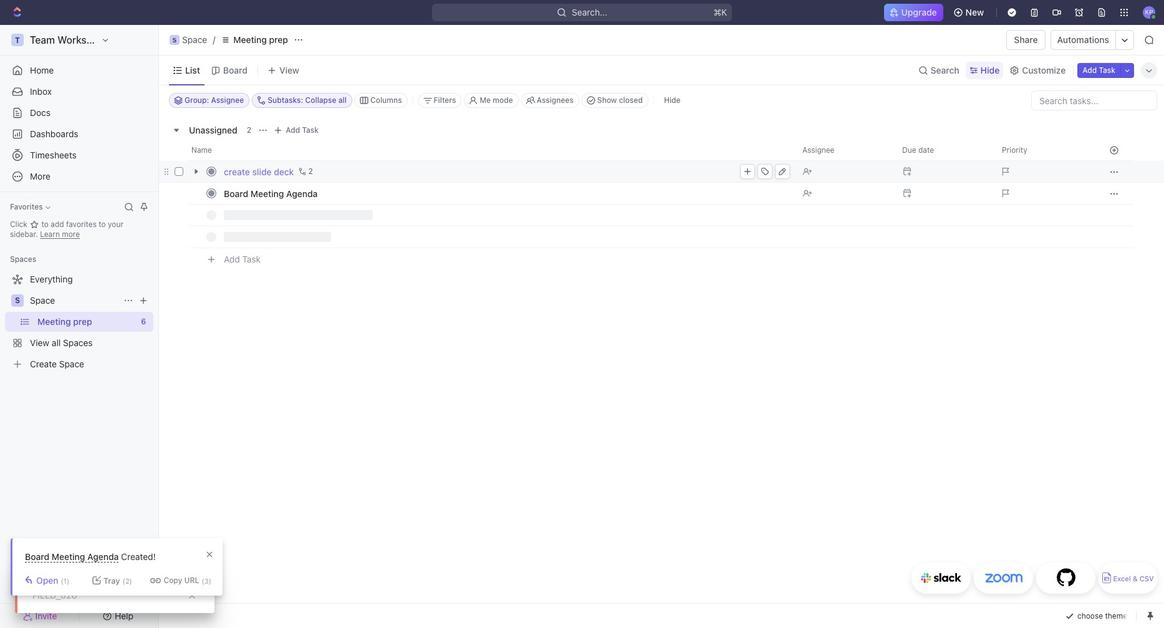 Task type: describe. For each thing, give the bounding box(es) containing it.
board for board
[[223, 65, 248, 75]]

assignee inside dropdown button
[[803, 145, 835, 155]]

s for s space /
[[173, 36, 177, 44]]

upgrade link
[[884, 4, 944, 21]]

search
[[931, 65, 960, 75]]

created!
[[121, 552, 156, 562]]

view all spaces
[[30, 338, 93, 348]]

space, , element inside tree
[[11, 294, 24, 307]]

add task for the leftmost the add task button
[[224, 254, 261, 264]]

more button
[[5, 167, 153, 187]]

copy url (3)
[[164, 576, 211, 585]]

sidebar.
[[10, 230, 38, 239]]

not found
[[32, 570, 75, 581]]

click
[[10, 220, 29, 229]]

assignee button
[[795, 140, 895, 160]]

create
[[30, 359, 57, 369]]

new button
[[949, 2, 992, 22]]

assignees button
[[521, 93, 580, 108]]

agenda for board meeting agenda
[[286, 188, 318, 199]]

priority
[[1003, 145, 1028, 155]]

url
[[184, 576, 199, 585]]

excel
[[1114, 575, 1132, 583]]

search...
[[572, 7, 608, 17]]

add
[[51, 220, 64, 229]]

name button
[[189, 140, 795, 160]]

open (1)
[[36, 575, 69, 586]]

dashboards link
[[5, 124, 153, 144]]

csv
[[1140, 575, 1155, 583]]

meeting up board 'link'
[[234, 34, 267, 45]]

0 horizontal spatial add
[[224, 254, 240, 264]]

⌘k
[[714, 7, 728, 17]]

tree inside sidebar navigation
[[5, 270, 153, 374]]

view button
[[263, 56, 368, 85]]

group: assignee
[[185, 95, 244, 105]]

favorites
[[66, 220, 97, 229]]

space link
[[30, 291, 119, 311]]

list link
[[183, 61, 200, 79]]

0 horizontal spatial task
[[242, 254, 261, 264]]

share
[[1015, 34, 1039, 45]]

learn more
[[40, 230, 80, 239]]

columns button
[[355, 93, 408, 108]]

0 vertical spatial meeting prep link
[[218, 32, 291, 47]]

search button
[[915, 61, 964, 79]]

spaces inside view all spaces link
[[63, 338, 93, 348]]

kp button
[[1140, 2, 1160, 22]]

2 horizontal spatial task
[[1100, 65, 1116, 75]]

inbox
[[30, 86, 52, 97]]

timesheets link
[[5, 145, 153, 165]]

home link
[[5, 61, 153, 80]]

subtasks: collapse all
[[268, 95, 347, 105]]

(3)
[[202, 577, 211, 585]]

open
[[36, 575, 58, 586]]

excel & csv
[[1114, 575, 1155, 583]]

tray (2)
[[103, 576, 132, 586]]

automations button
[[1052, 31, 1116, 49]]

docs link
[[5, 103, 153, 123]]

filters button
[[418, 93, 462, 108]]

due date button
[[895, 140, 995, 160]]

everything link
[[5, 270, 151, 289]]

create
[[224, 166, 250, 177]]

not
[[32, 570, 47, 581]]

1 vertical spatial add
[[286, 125, 300, 135]]

create space link
[[5, 354, 151, 374]]

to add favorites to your sidebar.
[[10, 220, 124, 239]]

s space /
[[173, 34, 215, 45]]

create space
[[30, 359, 84, 369]]

due
[[903, 145, 917, 155]]

closed
[[619, 95, 643, 105]]

sidebar navigation
[[0, 25, 162, 628]]

&
[[1133, 575, 1138, 583]]

collapse
[[305, 95, 337, 105]]

/
[[213, 34, 215, 45]]

invite button
[[5, 607, 75, 625]]

team workspace, , element
[[11, 34, 24, 46]]

deck
[[274, 166, 294, 177]]

your
[[108, 220, 124, 229]]

excel & csv link
[[1099, 563, 1159, 594]]

workspace
[[57, 34, 109, 46]]

1 vertical spatial add task button
[[271, 123, 324, 138]]

0 horizontal spatial meeting prep link
[[37, 312, 136, 332]]

board meeting agenda
[[224, 188, 318, 199]]

invite user image
[[23, 611, 33, 622]]



Task type: vqa. For each thing, say whether or not it's contained in the screenshot.
user group icon
no



Task type: locate. For each thing, give the bounding box(es) containing it.
0 horizontal spatial add task
[[224, 254, 261, 264]]

1 horizontal spatial meeting prep link
[[218, 32, 291, 47]]

0 horizontal spatial to
[[42, 220, 49, 229]]

new
[[966, 7, 985, 17]]

meeting up view all spaces
[[37, 316, 71, 327]]

0 horizontal spatial 2
[[247, 125, 252, 135]]

automations
[[1058, 34, 1110, 45]]

0 vertical spatial prep
[[269, 34, 288, 45]]

meeting up found
[[52, 552, 85, 562]]

1 vertical spatial all
[[52, 338, 61, 348]]

1 horizontal spatial space
[[59, 359, 84, 369]]

agenda up the tray
[[87, 552, 119, 562]]

tree
[[5, 270, 153, 374]]

0 horizontal spatial prep
[[73, 316, 92, 327]]

1 vertical spatial space
[[30, 295, 55, 306]]

to left your
[[99, 220, 106, 229]]

1 vertical spatial meeting prep link
[[37, 312, 136, 332]]

0 vertical spatial space
[[182, 34, 207, 45]]

inbox link
[[5, 82, 153, 102]]

2 vertical spatial space
[[59, 359, 84, 369]]

hide inside dropdown button
[[981, 65, 1000, 75]]

board up the group: assignee
[[223, 65, 248, 75]]

due date
[[903, 145, 935, 155]]

2
[[247, 125, 252, 135], [308, 167, 313, 176]]

name
[[192, 145, 212, 155]]

kp
[[1146, 8, 1154, 16]]

1 vertical spatial hide
[[664, 95, 681, 105]]

all up create space
[[52, 338, 61, 348]]

1 vertical spatial assignee
[[803, 145, 835, 155]]

view inside button
[[280, 65, 299, 75]]

1 horizontal spatial add
[[286, 125, 300, 135]]

hide
[[981, 65, 1000, 75], [664, 95, 681, 105]]

0 vertical spatial add task
[[1083, 65, 1116, 75]]

add task for right the add task button
[[1083, 65, 1116, 75]]

0 vertical spatial all
[[339, 95, 347, 105]]

2 horizontal spatial add task
[[1083, 65, 1116, 75]]

meeting prep up view all spaces
[[37, 316, 92, 327]]

space down everything on the top of page
[[30, 295, 55, 306]]

0 vertical spatial meeting prep
[[234, 34, 288, 45]]

task
[[1100, 65, 1116, 75], [302, 125, 319, 135], [242, 254, 261, 264]]

spaces up create space link
[[63, 338, 93, 348]]

hide inside button
[[664, 95, 681, 105]]

show closed button
[[582, 93, 649, 108]]

0 vertical spatial view
[[280, 65, 299, 75]]

2 vertical spatial task
[[242, 254, 261, 264]]

field_026
[[32, 590, 77, 601]]

1 vertical spatial s
[[15, 296, 20, 305]]

0 vertical spatial task
[[1100, 65, 1116, 75]]

spaces
[[10, 255, 36, 264], [63, 338, 93, 348]]

me mode button
[[464, 93, 519, 108]]

0 horizontal spatial spaces
[[10, 255, 36, 264]]

home
[[30, 65, 54, 75]]

2 right unassigned
[[247, 125, 252, 135]]

1 horizontal spatial hide
[[981, 65, 1000, 75]]

prep inside sidebar navigation
[[73, 316, 92, 327]]

2 horizontal spatial add
[[1083, 65, 1098, 75]]

0 vertical spatial add task button
[[1078, 63, 1121, 78]]

meeting down slide
[[251, 188, 284, 199]]

assignees
[[537, 95, 574, 105]]

team
[[30, 34, 55, 46]]

space for s
[[182, 34, 207, 45]]

more
[[62, 230, 80, 239]]

1 horizontal spatial add task button
[[271, 123, 324, 138]]

2 horizontal spatial space
[[182, 34, 207, 45]]

0 vertical spatial assignee
[[211, 95, 244, 105]]

timesheets
[[30, 150, 77, 160]]

all inside tree
[[52, 338, 61, 348]]

1 horizontal spatial add task
[[286, 125, 319, 135]]

2 horizontal spatial add task button
[[1078, 63, 1121, 78]]

prep up view button at the left top of page
[[269, 34, 288, 45]]

1 vertical spatial agenda
[[87, 552, 119, 562]]

meeting
[[234, 34, 267, 45], [251, 188, 284, 199], [37, 316, 71, 327], [52, 552, 85, 562]]

0 vertical spatial board
[[223, 65, 248, 75]]

1 horizontal spatial to
[[99, 220, 106, 229]]

columns
[[371, 95, 402, 105]]

tree containing everything
[[5, 270, 153, 374]]

0 vertical spatial spaces
[[10, 255, 36, 264]]

6
[[141, 317, 146, 326]]

view for view
[[280, 65, 299, 75]]

me
[[480, 95, 491, 105]]

0 vertical spatial agenda
[[286, 188, 318, 199]]

0 horizontal spatial add task button
[[218, 252, 266, 267]]

1 vertical spatial meeting prep
[[37, 316, 92, 327]]

2 vertical spatial board
[[25, 552, 49, 562]]

0 vertical spatial s
[[173, 36, 177, 44]]

prep
[[269, 34, 288, 45], [73, 316, 92, 327]]

show
[[598, 95, 617, 105]]

1 horizontal spatial 2
[[308, 167, 313, 176]]

1 horizontal spatial spaces
[[63, 338, 93, 348]]

space down view all spaces link
[[59, 359, 84, 369]]

tray
[[103, 576, 120, 586]]

0 horizontal spatial agenda
[[87, 552, 119, 562]]

board meeting agenda link
[[221, 184, 793, 202]]

view all spaces link
[[5, 333, 151, 353]]

0 horizontal spatial space, , element
[[11, 294, 24, 307]]

1 horizontal spatial view
[[280, 65, 299, 75]]

Search tasks... text field
[[1033, 91, 1157, 110]]

0 horizontal spatial assignee
[[211, 95, 244, 105]]

2 vertical spatial add
[[224, 254, 240, 264]]

s for s
[[15, 296, 20, 305]]

0 horizontal spatial space
[[30, 295, 55, 306]]

upgrade
[[902, 7, 938, 17]]

view inside tree
[[30, 338, 49, 348]]

1 vertical spatial prep
[[73, 316, 92, 327]]

0 vertical spatial 2
[[247, 125, 252, 135]]

hide right search
[[981, 65, 1000, 75]]

board inside 'link'
[[223, 65, 248, 75]]

board meeting agenda created!
[[25, 552, 156, 562]]

view button
[[263, 61, 304, 79]]

view up 'create'
[[30, 338, 49, 348]]

0 horizontal spatial all
[[52, 338, 61, 348]]

customize button
[[1007, 61, 1070, 79]]

found
[[50, 570, 75, 581]]

1 horizontal spatial meeting prep
[[234, 34, 288, 45]]

0 horizontal spatial s
[[15, 296, 20, 305]]

1 vertical spatial spaces
[[63, 338, 93, 348]]

view up subtasks:
[[280, 65, 299, 75]]

2 vertical spatial add task
[[224, 254, 261, 264]]

0 horizontal spatial meeting prep
[[37, 316, 92, 327]]

view for view all spaces
[[30, 338, 49, 348]]

board
[[223, 65, 248, 75], [224, 188, 248, 199], [25, 552, 49, 562]]

favorites button
[[5, 200, 55, 215]]

group:
[[185, 95, 209, 105]]

more
[[30, 171, 51, 182]]

s left 'space' link
[[15, 296, 20, 305]]

board down create
[[224, 188, 248, 199]]

spaces down sidebar.
[[10, 255, 36, 264]]

1 vertical spatial view
[[30, 338, 49, 348]]

1 vertical spatial 2
[[308, 167, 313, 176]]

all right the collapse
[[339, 95, 347, 105]]

1 horizontal spatial all
[[339, 95, 347, 105]]

1 horizontal spatial s
[[173, 36, 177, 44]]

agenda for board meeting agenda created!
[[87, 552, 119, 562]]

list
[[185, 65, 200, 75]]

copy
[[164, 576, 182, 585]]

learn
[[40, 230, 60, 239]]

2 right the deck
[[308, 167, 313, 176]]

share button
[[1007, 30, 1046, 50]]

1 vertical spatial task
[[302, 125, 319, 135]]

1 horizontal spatial assignee
[[803, 145, 835, 155]]

add
[[1083, 65, 1098, 75], [286, 125, 300, 135], [224, 254, 240, 264]]

s inside tree
[[15, 296, 20, 305]]

1 vertical spatial add task
[[286, 125, 319, 135]]

customize
[[1023, 65, 1066, 75]]

1 vertical spatial board
[[224, 188, 248, 199]]

board for board meeting agenda
[[224, 188, 248, 199]]

mode
[[493, 95, 513, 105]]

to up learn
[[42, 220, 49, 229]]

1 horizontal spatial space, , element
[[170, 35, 180, 45]]

1 horizontal spatial agenda
[[286, 188, 318, 199]]

1 to from the left
[[42, 220, 49, 229]]

0 vertical spatial add
[[1083, 65, 1098, 75]]

hide button
[[659, 93, 686, 108]]

meeting prep link up board 'link'
[[218, 32, 291, 47]]

space for create
[[59, 359, 84, 369]]

agenda down 2 button
[[286, 188, 318, 199]]

meeting prep up view button at the left top of page
[[234, 34, 288, 45]]

meeting inside tree
[[37, 316, 71, 327]]

slide
[[252, 166, 272, 177]]

0 vertical spatial space, , element
[[170, 35, 180, 45]]

to
[[42, 220, 49, 229], [99, 220, 106, 229]]

space left /
[[182, 34, 207, 45]]

board for board meeting agenda created!
[[25, 552, 49, 562]]

board link
[[221, 61, 248, 79]]

me mode
[[480, 95, 513, 105]]

0 vertical spatial hide
[[981, 65, 1000, 75]]

view
[[280, 65, 299, 75], [30, 338, 49, 348]]

meeting prep link up view all spaces link
[[37, 312, 136, 332]]

everything
[[30, 274, 73, 285]]

2 vertical spatial add task button
[[218, 252, 266, 267]]

agenda inside board meeting agenda link
[[286, 188, 318, 199]]

learn more link
[[40, 230, 80, 239]]

space, , element left 'space' link
[[11, 294, 24, 307]]

1 horizontal spatial prep
[[269, 34, 288, 45]]

favorites
[[10, 202, 43, 212]]

space, , element
[[170, 35, 180, 45], [11, 294, 24, 307]]

invite
[[35, 611, 57, 621]]

board up not
[[25, 552, 49, 562]]

1 vertical spatial space, , element
[[11, 294, 24, 307]]

meeting prep link
[[218, 32, 291, 47], [37, 312, 136, 332]]

hide button
[[966, 61, 1004, 79]]

prep up view all spaces link
[[73, 316, 92, 327]]

docs
[[30, 107, 51, 118]]

2 inside button
[[308, 167, 313, 176]]

show closed
[[598, 95, 643, 105]]

space, , element left /
[[170, 35, 180, 45]]

s left /
[[173, 36, 177, 44]]

dashboards
[[30, 129, 78, 139]]

0 horizontal spatial hide
[[664, 95, 681, 105]]

hide right closed
[[664, 95, 681, 105]]

(1)
[[61, 577, 69, 585]]

2 to from the left
[[99, 220, 106, 229]]

1 horizontal spatial task
[[302, 125, 319, 135]]

2 button
[[297, 165, 315, 178]]

s inside s space /
[[173, 36, 177, 44]]

0 horizontal spatial view
[[30, 338, 49, 348]]

subtasks:
[[268, 95, 303, 105]]

add task
[[1083, 65, 1116, 75], [286, 125, 319, 135], [224, 254, 261, 264]]

meeting prep inside tree
[[37, 316, 92, 327]]



